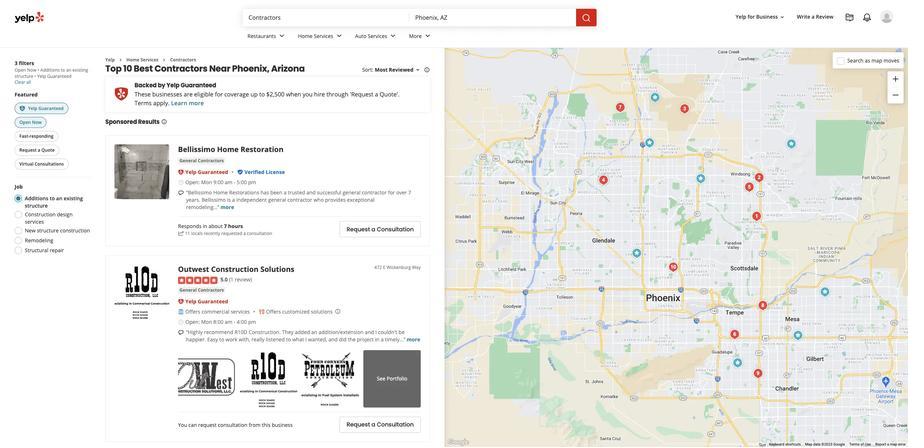 Task type: describe. For each thing, give the bounding box(es) containing it.
1 horizontal spatial •
[[38, 67, 39, 73]]

yelp inside button
[[736, 13, 747, 20]]

wickenburg
[[387, 265, 411, 271]]

services for the rightmost home services link
[[314, 32, 334, 39]]

more link
[[404, 26, 438, 48]]

0 horizontal spatial 16 info v2 image
[[161, 119, 167, 125]]

yelp guaranteed for bottom yelp guaranteed button
[[185, 298, 228, 305]]

keyboard shortcuts button
[[770, 442, 801, 447]]

contractors down 5 star rating image
[[198, 287, 224, 293]]

structural
[[25, 247, 48, 254]]

16 chevron down v2 image for yelp for business
[[780, 14, 786, 20]]

repair
[[50, 247, 64, 254]]

the
[[348, 336, 356, 343]]

sponsored
[[105, 118, 137, 126]]

error
[[899, 443, 907, 447]]

1 request a consultation button from the top
[[340, 221, 421, 238]]

best
[[134, 63, 153, 75]]

0 vertical spatial yelp guaranteed button
[[15, 103, 68, 114]]

to inside the these businesses are eligible for coverage up to $2,500 when you hire through 'request a quote'. terms apply.
[[259, 91, 265, 99]]

trusted
[[288, 189, 305, 196]]

map region
[[437, 28, 909, 447]]

featured group
[[13, 91, 91, 171]]

google
[[834, 443, 846, 447]]

an inside "highly recommend r10d construction. they added an addition/extension and i couldn't be happier. easy to work with, really listened to what i wanted, and did the project in a timely…" more
[[312, 329, 318, 336]]

0 vertical spatial existing
[[72, 67, 88, 73]]

2 general from the top
[[180, 287, 197, 293]]

a inside button
[[38, 147, 40, 153]]

to right the open now •
[[61, 67, 65, 73]]

16 yelp guaranteed v2 image
[[19, 106, 25, 112]]

none field find
[[249, 14, 404, 22]]

see
[[377, 375, 386, 382]]

open: for open: mon 8:00 am - 4:00 pm
[[185, 319, 200, 326]]

keyboard
[[770, 443, 785, 447]]

services for auto services link
[[368, 32, 387, 39]]

outwest construction solutions link
[[178, 265, 295, 275]]

1 vertical spatial home services link
[[127, 57, 159, 63]]

yelp inside button
[[28, 105, 37, 112]]

construction inside construction design services
[[25, 211, 56, 218]]

1 general contractors button from the top
[[178, 157, 225, 165]]

for inside the these businesses are eligible for coverage up to $2,500 when you hire through 'request a quote'. terms apply.
[[215, 91, 223, 99]]

auto
[[355, 32, 367, 39]]

virtual consultations
[[19, 161, 64, 167]]

google image
[[447, 438, 471, 447]]

keyboard shortcuts
[[770, 443, 801, 447]]

am for 9:00
[[225, 179, 233, 186]]

years.
[[186, 197, 200, 204]]

more
[[409, 32, 422, 39]]

0 horizontal spatial services
[[141, 57, 159, 63]]

general inside bellissimo home restoration general contractors
[[180, 158, 197, 164]]

solutions
[[261, 265, 295, 275]]

pm for open: mon 8:00 am - 4:00 pm
[[248, 319, 256, 326]]

guaranteed up commercial
[[198, 298, 228, 305]]

addition/extension
[[319, 329, 364, 336]]

projects image
[[846, 13, 855, 22]]

provides
[[325, 197, 346, 204]]

guaranteed up 9:00
[[198, 169, 228, 176]]

am for 8:00
[[225, 319, 233, 326]]

open: mon 8:00 am - 4:00 pm
[[185, 319, 256, 326]]

open for open now •
[[15, 67, 26, 73]]

472
[[375, 265, 382, 271]]

contractors right 16 chevron right v2 icon
[[170, 57, 196, 63]]

quote'.
[[380, 91, 400, 99]]

16 clock v2 image
[[178, 319, 184, 325]]

1 horizontal spatial general
[[343, 189, 361, 196]]

way
[[412, 265, 421, 271]]

2 vertical spatial structure
[[37, 227, 59, 234]]

report
[[876, 443, 887, 447]]

restorations
[[229, 189, 259, 196]]

search as map moves
[[848, 57, 900, 64]]

yelp up businesses
[[167, 81, 180, 90]]

sponsored results
[[105, 118, 160, 126]]

1 vertical spatial contractor
[[288, 197, 312, 204]]

top 10 best contractors near phoenix, arizona
[[105, 63, 305, 75]]

16 clock v2 image
[[178, 180, 184, 186]]

1 vertical spatial additions to an existing structure
[[25, 195, 83, 209]]

project
[[357, 336, 374, 343]]

what
[[292, 336, 304, 343]]

hours
[[228, 223, 243, 230]]

to down "they"
[[286, 336, 291, 343]]

report a map error link
[[876, 443, 907, 447]]

1 vertical spatial yelp guaranteed button
[[185, 169, 228, 176]]

1 vertical spatial additions
[[25, 195, 48, 202]]

of
[[861, 443, 865, 447]]

through
[[327, 91, 349, 99]]

5.0 (1 review)
[[221, 276, 252, 283]]

0 vertical spatial consultation
[[247, 231, 272, 237]]

are
[[184, 91, 193, 99]]

open now •
[[15, 67, 40, 73]]

yelp down general contractors
[[185, 298, 197, 305]]

restaurants
[[248, 32, 276, 39]]

request for the request a quote button
[[19, 147, 37, 153]]

24 chevron down v2 image for home services
[[335, 32, 344, 40]]

report a map error
[[876, 443, 907, 447]]

yelp guaranteed inside button
[[28, 105, 64, 112]]

"highly recommend r10d construction. they added an addition/extension and i couldn't be happier. easy to work with, really listened to what i wanted, and did the project in a timely…" more
[[186, 329, 421, 343]]

0 horizontal spatial home services
[[127, 57, 159, 63]]

r10d
[[235, 329, 248, 336]]

5 star rating image
[[178, 277, 218, 284]]

offers customized solutions
[[266, 308, 333, 315]]

zoom out image
[[892, 91, 901, 100]]

0 vertical spatial structure
[[15, 73, 33, 79]]

now for open now •
[[27, 67, 36, 73]]

1 vertical spatial structure
[[25, 202, 48, 209]]

you can request consultation from this business
[[178, 422, 293, 429]]

requested
[[221, 231, 242, 237]]

write a review
[[798, 13, 834, 20]]

0 vertical spatial more
[[189, 99, 204, 107]]

up
[[251, 91, 258, 99]]

write a review link
[[795, 10, 837, 24]]

can
[[189, 422, 197, 429]]

all
[[26, 79, 31, 85]]

successful
[[317, 189, 342, 196]]

notifications image
[[863, 13, 872, 22]]

most
[[375, 66, 388, 73]]

11 locals recently requested a consultation
[[185, 231, 272, 237]]

phx handyman & remodel image
[[643, 136, 657, 150]]

24 chevron down v2 image for auto services
[[389, 32, 398, 40]]

terms inside the these businesses are eligible for coverage up to $2,500 when you hire through 'request a quote'. terms apply.
[[135, 99, 152, 107]]

arizona
[[271, 63, 305, 75]]

customized
[[282, 308, 310, 315]]

recommend
[[204, 329, 233, 336]]

dream builder renovation image
[[678, 102, 693, 116]]

1 vertical spatial 7
[[224, 223, 227, 230]]

this
[[262, 422, 271, 429]]

restoration
[[241, 145, 284, 155]]

couldn't
[[378, 329, 398, 336]]

1 horizontal spatial i
[[376, 329, 377, 336]]

learn more link
[[171, 99, 204, 107]]

guaranteed right all
[[47, 73, 72, 79]]

clear
[[15, 79, 25, 85]]

they
[[282, 329, 294, 336]]

home services inside business categories element
[[298, 32, 334, 39]]

outwest construction solutions
[[178, 265, 295, 275]]

fast-
[[19, 133, 30, 140]]

mon for 8:00
[[201, 319, 212, 326]]

home inside business categories element
[[298, 32, 313, 39]]

top
[[105, 63, 122, 75]]

apply.
[[153, 99, 170, 107]]

and inside the "bellissimo home restorations has been a trusted and successful general contractor for over 7 years. bellissimo is a independent general contractor who provides exceptional remodeling…"
[[307, 189, 316, 196]]

24 chevron down v2 image for more
[[424, 32, 432, 40]]

- for 4:00
[[234, 319, 236, 326]]

16 trending v2 image
[[178, 231, 184, 237]]

open now
[[19, 119, 42, 126]]

open: mon 9:00 am - 5:00 pm
[[185, 179, 256, 186]]

0 vertical spatial additions to an existing structure
[[15, 67, 88, 79]]

liberty remodeling image
[[731, 356, 746, 371]]

in inside "highly recommend r10d construction. they added an addition/extension and i couldn't be happier. easy to work with, really listened to what i wanted, and did the project in a timely…" more
[[375, 336, 380, 343]]

from
[[249, 422, 261, 429]]

moves
[[884, 57, 900, 64]]

1 horizontal spatial an
[[66, 67, 71, 73]]

bellissimo inside bellissimo home restoration general contractors
[[178, 145, 215, 155]]

outwest
[[178, 265, 209, 275]]

quote
[[41, 147, 55, 153]]

none field near
[[416, 14, 571, 22]]

map
[[806, 443, 813, 447]]

yelp right all
[[37, 73, 46, 79]]

white builder image
[[751, 367, 766, 381]]

added
[[295, 329, 310, 336]]

you
[[303, 91, 313, 99]]

5:00
[[237, 179, 247, 186]]

american brand home improvement image
[[785, 137, 799, 151]]

infinity pro services image
[[667, 260, 681, 275]]

wanted,
[[308, 336, 327, 343]]

listened
[[266, 336, 285, 343]]

7 inside the "bellissimo home restorations has been a trusted and successful general contractor for over 7 years. bellissimo is a independent general contractor who provides exceptional remodeling…"
[[409, 189, 411, 196]]

0 horizontal spatial •
[[34, 73, 36, 79]]

fast-responding
[[19, 133, 54, 140]]



Task type: vqa. For each thing, say whether or not it's contained in the screenshot.
the leftmost I
yes



Task type: locate. For each thing, give the bounding box(es) containing it.
2 horizontal spatial for
[[748, 13, 755, 20]]

16 verified v2 image
[[237, 169, 243, 175]]

yelp
[[736, 13, 747, 20], [105, 57, 115, 63], [37, 73, 46, 79], [167, 81, 180, 90], [28, 105, 37, 112], [185, 169, 197, 176], [185, 298, 197, 305]]

None search field
[[243, 9, 599, 26]]

request inside button
[[19, 147, 37, 153]]

bellissimo inside the "bellissimo home restorations has been a trusted and successful general contractor for over 7 years. bellissimo is a independent general contractor who provides exceptional remodeling…"
[[202, 197, 226, 204]]

1 horizontal spatial 16 info v2 image
[[424, 67, 430, 73]]

1 vertical spatial open:
[[185, 319, 200, 326]]

construction up 5.0 (1 review)
[[211, 265, 259, 275]]

i left couldn't
[[376, 329, 377, 336]]

1 horizontal spatial in
[[375, 336, 380, 343]]

16 info v2 image right reviewed
[[424, 67, 430, 73]]

1 horizontal spatial terms
[[850, 443, 860, 447]]

mon left 9:00
[[201, 179, 212, 186]]

responds in about 7 hours
[[178, 223, 243, 230]]

who
[[314, 197, 324, 204]]

magana framing and remodeling image
[[694, 172, 709, 186]]

16 speech v2 image for "highly recommend r10d construction. they added an addition/extension and i couldn't be happier. easy to work with, really listened to what i wanted, and did the project in a timely…"
[[178, 330, 184, 336]]

guaranteed
[[47, 73, 72, 79], [181, 81, 216, 90], [38, 105, 64, 112], [198, 169, 228, 176], [198, 298, 228, 305]]

businesses
[[152, 91, 182, 99]]

design
[[57, 211, 73, 218]]

0 vertical spatial request
[[19, 147, 37, 153]]

2 vertical spatial for
[[388, 189, 395, 196]]

diamondback service pros image
[[791, 329, 806, 343]]

16 speech v2 image for "bellissimo home restorations has been a trusted and successful general contractor for over 7 years. bellissimo is a independent general contractor who provides exceptional remodeling…"
[[178, 190, 184, 196]]

clear all link
[[15, 79, 31, 85]]

2 am from the top
[[225, 319, 233, 326]]

$2,500
[[267, 91, 285, 99]]

1 vertical spatial 16 speech v2 image
[[178, 330, 184, 336]]

1 vertical spatial and
[[365, 329, 374, 336]]

now inside button
[[32, 119, 42, 126]]

2 pm from the top
[[248, 319, 256, 326]]

1 vertical spatial more
[[221, 204, 234, 211]]

1 vertical spatial map
[[891, 443, 898, 447]]

16 chevron down v2 image inside 'yelp for business' button
[[780, 14, 786, 20]]

1 horizontal spatial for
[[388, 189, 395, 196]]

request for 2nd request a consultation button from the bottom of the page
[[347, 225, 370, 234]]

1 vertical spatial now
[[32, 119, 42, 126]]

yelp guaranteed for the middle yelp guaranteed button
[[185, 169, 228, 176]]

2 horizontal spatial services
[[368, 32, 387, 39]]

d&d construction image
[[597, 173, 611, 188], [597, 173, 611, 188]]

1 vertical spatial services
[[231, 308, 250, 315]]

2 request a consultation from the top
[[347, 421, 414, 429]]

2 24 chevron down v2 image from the left
[[335, 32, 344, 40]]

home services
[[298, 32, 334, 39], [127, 57, 159, 63]]

0 vertical spatial am
[[225, 179, 233, 186]]

general contractors button down 5 star rating image
[[178, 287, 225, 294]]

additions
[[40, 67, 60, 73], [25, 195, 48, 202]]

"bellissimo
[[186, 189, 212, 196]]

7
[[409, 189, 411, 196], [224, 223, 227, 230]]

contractor up exceptional on the left of the page
[[362, 189, 387, 196]]

16 commercial services v2 image
[[178, 309, 184, 315]]

7 up 11 locals recently requested a consultation
[[224, 223, 227, 230]]

yelp guaranteed up 9:00
[[185, 169, 228, 176]]

1 vertical spatial general contractors link
[[178, 287, 225, 294]]

for inside 'yelp for business' button
[[748, 13, 755, 20]]

1 vertical spatial for
[[215, 91, 223, 99]]

open up fast- on the top left of page
[[19, 119, 31, 126]]

now for open now
[[32, 119, 42, 126]]

home up 16 verified v2 icon
[[217, 145, 239, 155]]

1 vertical spatial general
[[268, 197, 286, 204]]

0 vertical spatial map
[[872, 57, 883, 64]]

7 right over
[[409, 189, 411, 196]]

iconyelpguaranteedlarge image
[[114, 87, 129, 101], [114, 87, 129, 101]]

0 horizontal spatial more
[[189, 99, 204, 107]]

24 chevron down v2 image inside the restaurants link
[[278, 32, 287, 40]]

green home services image
[[614, 100, 628, 115]]

user actions element
[[730, 9, 904, 54]]

1 horizontal spatial more link
[[407, 336, 421, 343]]

3
[[15, 60, 18, 67]]

(1
[[229, 276, 234, 283]]

1 horizontal spatial 7
[[409, 189, 411, 196]]

1 pm from the top
[[248, 179, 256, 186]]

more inside "highly recommend r10d construction. they added an addition/extension and i couldn't be happier. easy to work with, really listened to what i wanted, and did the project in a timely…" more
[[407, 336, 421, 343]]

home services down find field
[[298, 32, 334, 39]]

0 horizontal spatial home services link
[[127, 57, 159, 63]]

services up the new
[[25, 219, 44, 226]]

general contractors
[[180, 287, 224, 293]]

map for moves
[[872, 57, 883, 64]]

24 chevron down v2 image right the more
[[424, 32, 432, 40]]

1 vertical spatial an
[[56, 195, 62, 202]]

bellissimo home restoration link
[[178, 145, 284, 155]]

yelp guaranteed button up open now
[[15, 103, 68, 114]]

0 horizontal spatial terms
[[135, 99, 152, 107]]

custom showers arizona image
[[630, 246, 645, 261]]

1 general from the top
[[180, 158, 197, 164]]

yelp guaranteed up open now
[[28, 105, 64, 112]]

request a consultation for 2nd request a consultation button from the bottom of the page
[[347, 225, 414, 234]]

mon left 8:00
[[201, 319, 212, 326]]

1 offers from the left
[[185, 308, 200, 315]]

existing right • yelp guaranteed
[[72, 67, 88, 73]]

az remodel pros image
[[648, 90, 663, 105]]

job
[[15, 183, 23, 190]]

license
[[266, 169, 285, 176]]

0 vertical spatial open:
[[185, 179, 200, 186]]

now up fast-responding
[[32, 119, 42, 126]]

additions to an existing structure up design on the top
[[25, 195, 83, 209]]

more link for "highly recommend r10d construction. they added an addition/extension and i couldn't be happier. easy to work with, really listened to what i wanted, and did the project in a timely…"
[[407, 336, 421, 343]]

0 vertical spatial pm
[[248, 179, 256, 186]]

0 horizontal spatial in
[[203, 223, 207, 230]]

2 mon from the top
[[201, 319, 212, 326]]

bellissimo home restoration image
[[115, 145, 169, 200]]

24 chevron down v2 image inside more link
[[424, 32, 432, 40]]

1 vertical spatial bellissimo
[[202, 197, 226, 204]]

0 vertical spatial terms
[[135, 99, 152, 107]]

general down 5 star rating image
[[180, 287, 197, 293]]

five40 remodeling image
[[728, 327, 743, 342]]

2 vertical spatial more
[[407, 336, 421, 343]]

0 vertical spatial open
[[15, 67, 26, 73]]

16 chevron right v2 image
[[118, 57, 124, 63]]

pm for open: mon 9:00 am - 5:00 pm
[[248, 179, 256, 186]]

1 horizontal spatial home services
[[298, 32, 334, 39]]

services right auto
[[368, 32, 387, 39]]

existing inside option group
[[64, 195, 83, 202]]

services for offers commercial services
[[231, 308, 250, 315]]

construction design services
[[25, 211, 73, 226]]

yelp guaranteed button up 9:00
[[185, 169, 228, 176]]

0 vertical spatial 16 speech v2 image
[[178, 190, 184, 196]]

1 vertical spatial am
[[225, 319, 233, 326]]

global prevention services image
[[743, 180, 757, 195]]

1 horizontal spatial contractor
[[362, 189, 387, 196]]

1 horizontal spatial and
[[329, 336, 338, 343]]

0 vertical spatial and
[[307, 189, 316, 196]]

24 chevron down v2 image right auto services
[[389, 32, 398, 40]]

contractor down trusted on the left top of the page
[[288, 197, 312, 204]]

verified license
[[245, 169, 285, 176]]

general
[[343, 189, 361, 196], [268, 197, 286, 204]]

yelp guaranteed button down general contractors
[[185, 298, 228, 305]]

0 vertical spatial i
[[376, 329, 377, 336]]

©2023
[[822, 443, 833, 447]]

use
[[866, 443, 872, 447]]

1 - from the top
[[234, 179, 236, 186]]

1 none field from the left
[[249, 14, 404, 22]]

outwest construction solutions image
[[115, 265, 169, 320]]

more link right timely…"
[[407, 336, 421, 343]]

16 offers custom solutions v2 image
[[259, 309, 265, 315]]

1 horizontal spatial services
[[314, 32, 334, 39]]

offers right 16 offers custom solutions v2 image
[[266, 308, 281, 315]]

to up construction design services at the left of the page
[[50, 195, 55, 202]]

24 chevron down v2 image for restaurants
[[278, 32, 287, 40]]

1 open: from the top
[[185, 179, 200, 186]]

consultation for 2nd request a consultation button from the bottom of the page
[[377, 225, 414, 234]]

general down been
[[268, 197, 286, 204]]

search image
[[582, 13, 591, 22]]

review)
[[235, 276, 252, 283]]

Near text field
[[416, 14, 571, 22]]

0 horizontal spatial contractor
[[288, 197, 312, 204]]

most reviewed
[[375, 66, 414, 73]]

24 chevron down v2 image inside auto services link
[[389, 32, 398, 40]]

0 horizontal spatial an
[[56, 195, 62, 202]]

christina o. image
[[881, 10, 894, 23]]

open for open now
[[19, 119, 31, 126]]

0 vertical spatial home services link
[[292, 26, 350, 48]]

for left business
[[748, 13, 755, 20]]

consultation right requested at the bottom
[[247, 231, 272, 237]]

guaranteed inside yelp guaranteed button
[[38, 105, 64, 112]]

zoom in image
[[892, 75, 901, 83]]

0 vertical spatial 16 chevron down v2 image
[[780, 14, 786, 20]]

restaurants link
[[242, 26, 292, 48]]

2 vertical spatial yelp guaranteed button
[[185, 298, 228, 305]]

- left 5:00
[[234, 179, 236, 186]]

business categories element
[[242, 26, 894, 48]]

2 open: from the top
[[185, 319, 200, 326]]

24 chevron down v2 image left auto
[[335, 32, 344, 40]]

services for construction design services
[[25, 219, 44, 226]]

0 vertical spatial additions
[[40, 67, 60, 73]]

24 chevron down v2 image right restaurants
[[278, 32, 287, 40]]

eligible
[[194, 91, 214, 99]]

yelp left 16 chevron right v2 image
[[105, 57, 115, 63]]

0 vertical spatial home services
[[298, 32, 334, 39]]

16 chevron down v2 image inside most reviewed dropdown button
[[415, 67, 421, 73]]

mon for 9:00
[[201, 179, 212, 186]]

1 consultation from the top
[[377, 225, 414, 234]]

more down eligible
[[189, 99, 204, 107]]

general contractors link down 5 star rating image
[[178, 287, 225, 294]]

1 vertical spatial request a consultation
[[347, 421, 414, 429]]

0 horizontal spatial 16 chevron down v2 image
[[415, 67, 421, 73]]

1 horizontal spatial map
[[891, 443, 898, 447]]

and up who
[[307, 189, 316, 196]]

home down open: mon 9:00 am - 5:00 pm
[[213, 189, 228, 196]]

- for 5:00
[[234, 179, 236, 186]]

am right 8:00
[[225, 319, 233, 326]]

option group
[[12, 183, 91, 257]]

general up 16 clock v2 icon in the left of the page
[[180, 158, 197, 164]]

coverage
[[225, 91, 249, 99]]

e.l. construction image
[[756, 299, 771, 313]]

1 vertical spatial more link
[[407, 336, 421, 343]]

•
[[38, 67, 39, 73], [34, 73, 36, 79]]

1 mon from the top
[[201, 179, 212, 186]]

info icon image
[[335, 309, 341, 315], [335, 309, 341, 315]]

"bellissimo home restorations has been a trusted and successful general contractor for over 7 years. bellissimo is a independent general contractor who provides exceptional remodeling…"
[[186, 189, 411, 211]]

hectors framing and remodling image
[[818, 285, 833, 300]]

these businesses are eligible for coverage up to $2,500 when you hire through 'request a quote'. terms apply.
[[135, 91, 400, 107]]

general contractors button up 9:00
[[178, 157, 225, 165]]

Find text field
[[249, 14, 404, 22]]

1 request a consultation from the top
[[347, 225, 414, 234]]

None field
[[249, 14, 404, 22], [416, 14, 571, 22]]

been
[[271, 189, 283, 196]]

16 chevron down v2 image right reviewed
[[415, 67, 421, 73]]

more link down the is
[[221, 204, 234, 211]]

contractors inside bellissimo home restoration general contractors
[[198, 158, 224, 164]]

services left 16 chevron right v2 icon
[[141, 57, 159, 63]]

construction up the new
[[25, 211, 56, 218]]

0 horizontal spatial offers
[[185, 308, 200, 315]]

16 speech v2 image down 16 clock v2 image
[[178, 330, 184, 336]]

2 consultation from the top
[[377, 421, 414, 429]]

option group containing job
[[12, 183, 91, 257]]

home down find field
[[298, 32, 313, 39]]

open down 3 filters
[[15, 67, 26, 73]]

and up project
[[365, 329, 374, 336]]

timely…"
[[385, 336, 406, 343]]

home services left 16 chevron right v2 icon
[[127, 57, 159, 63]]

consultation for first request a consultation button from the bottom
[[377, 421, 414, 429]]

1 horizontal spatial home services link
[[292, 26, 350, 48]]

24 chevron down v2 image
[[278, 32, 287, 40], [335, 32, 344, 40], [389, 32, 398, 40], [424, 32, 432, 40]]

guaranteed up eligible
[[181, 81, 216, 90]]

for right eligible
[[215, 91, 223, 99]]

pm right 5:00
[[248, 179, 256, 186]]

1 horizontal spatial services
[[231, 308, 250, 315]]

0 vertical spatial general contractors link
[[178, 157, 225, 165]]

home right 16 chevron right v2 image
[[127, 57, 140, 63]]

more right timely…"
[[407, 336, 421, 343]]

vetsbuilt contracting image
[[750, 209, 765, 224]]

2 none field from the left
[[416, 14, 571, 22]]

1 vertical spatial existing
[[64, 195, 83, 202]]

solutions
[[311, 308, 333, 315]]

"highly
[[186, 329, 203, 336]]

you
[[178, 422, 187, 429]]

bellissimo up 16 clock v2 icon in the left of the page
[[178, 145, 215, 155]]

more link for "bellissimo home restorations has been a trusted and successful general contractor for over 7 years. bellissimo is a independent general contractor who provides exceptional remodeling…"
[[221, 204, 234, 211]]

services inside construction design services
[[25, 219, 44, 226]]

4 24 chevron down v2 image from the left
[[424, 32, 432, 40]]

pm right 4:00
[[248, 319, 256, 326]]

i right what
[[306, 336, 307, 343]]

general up exceptional on the left of the page
[[343, 189, 361, 196]]

1 vertical spatial request
[[347, 225, 370, 234]]

about
[[209, 223, 223, 230]]

contractors
[[170, 57, 196, 63], [155, 63, 208, 75], [198, 158, 224, 164], [198, 287, 224, 293]]

0 vertical spatial in
[[203, 223, 207, 230]]

offers for offers commercial services
[[185, 308, 200, 315]]

yelp for business button
[[733, 10, 789, 24]]

map data ©2023 google
[[806, 443, 846, 447]]

2 horizontal spatial more
[[407, 336, 421, 343]]

1 vertical spatial -
[[234, 319, 236, 326]]

16 chevron down v2 image
[[780, 14, 786, 20], [415, 67, 421, 73]]

offers for offers customized solutions
[[266, 308, 281, 315]]

over
[[397, 189, 407, 196]]

now down filters at top left
[[27, 67, 36, 73]]

3 24 chevron down v2 image from the left
[[389, 32, 398, 40]]

sort:
[[362, 66, 374, 73]]

16 speech v2 image down 16 clock v2 icon in the left of the page
[[178, 190, 184, 196]]

iconyelpguaranteedbadgesmall image
[[178, 169, 184, 175], [178, 169, 184, 175], [178, 299, 184, 305], [178, 299, 184, 305]]

0 vertical spatial 7
[[409, 189, 411, 196]]

in up recently
[[203, 223, 207, 230]]

additions to an existing structure
[[15, 67, 88, 79], [25, 195, 83, 209]]

0 horizontal spatial services
[[25, 219, 44, 226]]

e
[[383, 265, 386, 271]]

bellissimo up the remodeling…"
[[202, 197, 226, 204]]

construction
[[60, 227, 90, 234]]

1 vertical spatial pm
[[248, 319, 256, 326]]

0 horizontal spatial construction
[[25, 211, 56, 218]]

'request
[[350, 91, 374, 99]]

happier.
[[186, 336, 206, 343]]

yelp guaranteed down general contractors
[[185, 298, 228, 305]]

home inside bellissimo home restoration general contractors
[[217, 145, 239, 155]]

0 vertical spatial now
[[27, 67, 36, 73]]

guaranteed up open now
[[38, 105, 64, 112]]

for left over
[[388, 189, 395, 196]]

virtual
[[19, 161, 34, 167]]

0 vertical spatial request a consultation button
[[340, 221, 421, 238]]

1 vertical spatial construction
[[211, 265, 259, 275]]

contractors up 9:00
[[198, 158, 224, 164]]

1 vertical spatial general
[[180, 287, 197, 293]]

pm
[[248, 179, 256, 186], [248, 319, 256, 326]]

2 vertical spatial request
[[347, 421, 370, 429]]

0 vertical spatial consultation
[[377, 225, 414, 234]]

home inside the "bellissimo home restorations has been a trusted and successful general contractor for over 7 years. bellissimo is a independent general contractor who provides exceptional remodeling…"
[[213, 189, 228, 196]]

when
[[286, 91, 301, 99]]

2 16 speech v2 image from the top
[[178, 330, 184, 336]]

24 chevron down v2 image inside home services link
[[335, 32, 344, 40]]

offers right 16 commercial services v2 icon
[[185, 308, 200, 315]]

0 vertical spatial yelp guaranteed
[[28, 105, 64, 112]]

request a quote
[[19, 147, 55, 153]]

1 general contractors link from the top
[[178, 157, 225, 165]]

8:00
[[214, 319, 224, 326]]

map left error
[[891, 443, 898, 447]]

request for first request a consultation button from the bottom
[[347, 421, 370, 429]]

0 vertical spatial services
[[25, 219, 44, 226]]

is
[[227, 197, 231, 204]]

1 24 chevron down v2 image from the left
[[278, 32, 287, 40]]

open inside button
[[19, 119, 31, 126]]

offers commercial services
[[185, 308, 250, 315]]

open: up "highly
[[185, 319, 200, 326]]

0 horizontal spatial i
[[306, 336, 307, 343]]

request a consultation for first request a consultation button from the bottom
[[347, 421, 414, 429]]

pelleco home design image
[[753, 170, 767, 185]]

16 info v2 image
[[424, 67, 430, 73], [161, 119, 167, 125]]

and left did
[[329, 336, 338, 343]]

for inside the "bellissimo home restorations has been a trusted and successful general contractor for over 7 years. bellissimo is a independent general contractor who provides exceptional remodeling…"
[[388, 189, 395, 196]]

yelp left business
[[736, 13, 747, 20]]

backed by yelp guaranteed
[[135, 81, 216, 90]]

as
[[866, 57, 871, 64]]

terms of use
[[850, 443, 872, 447]]

and
[[307, 189, 316, 196], [365, 329, 374, 336], [329, 336, 338, 343]]

0 vertical spatial contractor
[[362, 189, 387, 196]]

general contractors link up 9:00
[[178, 157, 225, 165]]

2 vertical spatial yelp guaranteed
[[185, 298, 228, 305]]

2 vertical spatial and
[[329, 336, 338, 343]]

16 chevron right v2 image
[[161, 57, 167, 63]]

- left 4:00
[[234, 319, 236, 326]]

to right the up
[[259, 91, 265, 99]]

0 vertical spatial for
[[748, 13, 755, 20]]

remodeling
[[25, 237, 53, 244]]

home services link left 16 chevron right v2 icon
[[127, 57, 159, 63]]

i
[[376, 329, 377, 336], [306, 336, 307, 343]]

1 vertical spatial i
[[306, 336, 307, 343]]

services
[[25, 219, 44, 226], [231, 308, 250, 315]]

yelp up "bellissimo
[[185, 169, 197, 176]]

for
[[748, 13, 755, 20], [215, 91, 223, 99], [388, 189, 395, 196]]

most reviewed button
[[375, 66, 421, 73]]

1 vertical spatial general contractors button
[[178, 287, 225, 294]]

new
[[25, 227, 36, 234]]

open: for open: mon 9:00 am - 5:00 pm
[[185, 179, 200, 186]]

terms
[[135, 99, 152, 107], [850, 443, 860, 447]]

1 vertical spatial yelp guaranteed
[[185, 169, 228, 176]]

1 16 speech v2 image from the top
[[178, 190, 184, 196]]

consultation left the from
[[218, 422, 248, 429]]

new structure construction
[[25, 227, 90, 234]]

0 vertical spatial more link
[[221, 204, 234, 211]]

consultation
[[377, 225, 414, 234], [377, 421, 414, 429]]

0 horizontal spatial and
[[307, 189, 316, 196]]

• yelp guaranteed
[[33, 73, 72, 79]]

1 vertical spatial home services
[[127, 57, 159, 63]]

2 request a consultation button from the top
[[340, 417, 421, 433]]

to down the recommend on the bottom
[[219, 336, 224, 343]]

2 general contractors link from the top
[[178, 287, 225, 294]]

business
[[757, 13, 779, 20]]

be
[[399, 329, 405, 336]]

16 speech v2 image
[[178, 190, 184, 196], [178, 330, 184, 336]]

1 am from the top
[[225, 179, 233, 186]]

responding
[[30, 133, 54, 140]]

2 general contractors button from the top
[[178, 287, 225, 294]]

verified
[[245, 169, 265, 176]]

an
[[66, 67, 71, 73], [56, 195, 62, 202], [312, 329, 318, 336]]

2 - from the top
[[234, 319, 236, 326]]

0 vertical spatial an
[[66, 67, 71, 73]]

phoenix,
[[232, 63, 270, 75]]

services down find field
[[314, 32, 334, 39]]

2 offers from the left
[[266, 308, 281, 315]]

0 vertical spatial -
[[234, 179, 236, 186]]

construction
[[25, 211, 56, 218], [211, 265, 259, 275]]

map right "as"
[[872, 57, 883, 64]]

home services link down find field
[[292, 26, 350, 48]]

yelp right 16 yelp guaranteed v2 image in the top left of the page
[[28, 105, 37, 112]]

16 info v2 image right results
[[161, 119, 167, 125]]

open: right 16 clock v2 icon in the left of the page
[[185, 179, 200, 186]]

10
[[123, 63, 132, 75]]

a inside "highly recommend r10d construction. they added an addition/extension and i couldn't be happier. easy to work with, really listened to what i wanted, and did the project in a timely…" more
[[381, 336, 384, 343]]

am right 9:00
[[225, 179, 233, 186]]

a inside the these businesses are eligible for coverage up to $2,500 when you hire through 'request a quote'. terms apply.
[[375, 91, 378, 99]]

0 vertical spatial general
[[180, 158, 197, 164]]

contractors up backed by yelp guaranteed
[[155, 63, 208, 75]]

1 vertical spatial consultation
[[218, 422, 248, 429]]

services up 4:00
[[231, 308, 250, 315]]

0 horizontal spatial more link
[[221, 204, 234, 211]]

additions to an existing structure down filters at top left
[[15, 67, 88, 79]]

16 chevron down v2 image for most reviewed
[[415, 67, 421, 73]]

group
[[888, 71, 904, 104]]

map for error
[[891, 443, 898, 447]]



